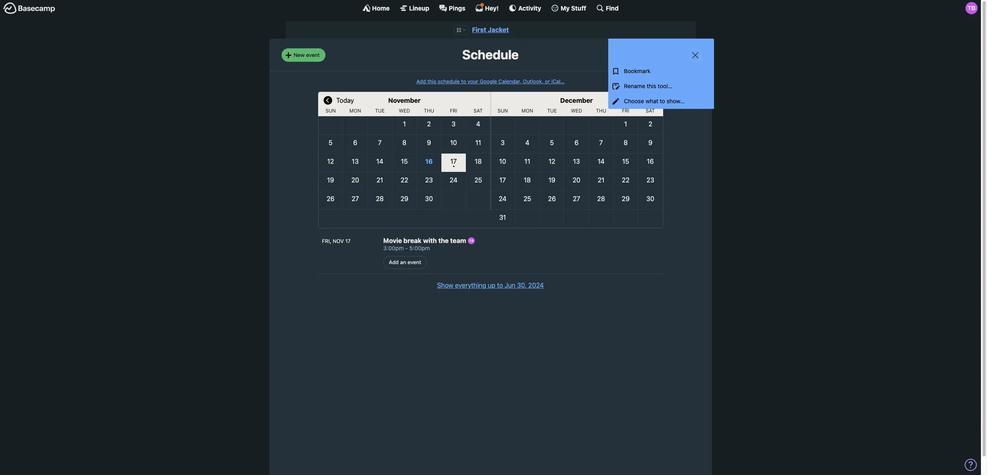 Task type: describe. For each thing, give the bounding box(es) containing it.
fri, nov 17
[[322, 239, 351, 245]]

today link
[[336, 92, 354, 108]]

schedule
[[462, 47, 519, 62]]

team
[[450, 237, 466, 245]]

home link
[[362, 4, 390, 12]]

30,
[[517, 282, 527, 289]]

main element
[[0, 0, 981, 16]]

this for rename
[[647, 83, 657, 90]]

first
[[472, 26, 486, 33]]

choose
[[624, 98, 644, 105]]

to for calendar,
[[461, 78, 466, 85]]

wed for december
[[571, 108, 582, 114]]

bookmark
[[624, 68, 651, 75]]

with
[[423, 237, 437, 245]]

add for add an event
[[389, 259, 399, 266]]

choose what to show… link
[[608, 94, 714, 109]]

choose what to show…
[[624, 98, 685, 105]]

find button
[[596, 4, 619, 12]]

tyler black image
[[468, 238, 475, 244]]

3:00pm     -     5:00pm
[[383, 245, 430, 252]]

sun for november
[[326, 108, 336, 114]]

november
[[388, 97, 421, 104]]

new event link
[[281, 49, 325, 62]]

rename
[[624, 83, 645, 90]]

first jacket link
[[472, 26, 509, 33]]

stuff
[[571, 4, 586, 12]]

this for add
[[428, 78, 436, 85]]

add this schedule to your google calendar, outlook, or ical…
[[416, 78, 565, 85]]

movie break with the team
[[383, 237, 468, 245]]

to for 2024
[[497, 282, 503, 289]]

break
[[404, 237, 422, 245]]

thu for december
[[596, 108, 606, 114]]

pings button
[[439, 4, 466, 12]]

•
[[453, 163, 455, 169]]

google
[[480, 78, 497, 85]]

-
[[405, 245, 408, 252]]

fri,
[[322, 239, 331, 245]]

tyler black image
[[966, 2, 978, 14]]

nov
[[333, 239, 344, 245]]

0 vertical spatial event
[[306, 52, 320, 58]]

your
[[468, 78, 478, 85]]

up
[[488, 282, 496, 289]]

rename this tool…
[[624, 83, 673, 90]]

mon for december
[[522, 108, 533, 114]]

hey!
[[485, 4, 499, 12]]

show
[[437, 282, 454, 289]]

rename this tool… link
[[608, 79, 714, 94]]

find
[[606, 4, 619, 12]]

calendar,
[[499, 78, 522, 85]]



Task type: vqa. For each thing, say whether or not it's contained in the screenshot.
gauge image in the right top of the page
no



Task type: locate. For each thing, give the bounding box(es) containing it.
to inside "button"
[[497, 282, 503, 289]]

add left an
[[389, 259, 399, 266]]

or
[[545, 78, 550, 85]]

an
[[400, 259, 406, 266]]

to right up
[[497, 282, 503, 289]]

ical…
[[552, 78, 565, 85]]

1 horizontal spatial thu
[[596, 108, 606, 114]]

sun for december
[[498, 108, 508, 114]]

0 horizontal spatial mon
[[350, 108, 361, 114]]

1 vertical spatial event
[[408, 259, 421, 266]]

0 horizontal spatial tue
[[375, 108, 385, 114]]

1 tue from the left
[[375, 108, 385, 114]]

sat
[[474, 108, 483, 114], [646, 108, 655, 114]]

everything
[[455, 282, 486, 289]]

thu for november
[[424, 108, 434, 114]]

0 horizontal spatial fri
[[450, 108, 457, 114]]

wed
[[399, 108, 410, 114], [571, 108, 582, 114]]

to
[[461, 78, 466, 85], [660, 98, 665, 105], [497, 282, 503, 289]]

event
[[306, 52, 320, 58], [408, 259, 421, 266]]

0 horizontal spatial thu
[[424, 108, 434, 114]]

tue for november
[[375, 108, 385, 114]]

2 horizontal spatial to
[[660, 98, 665, 105]]

what
[[646, 98, 659, 105]]

1 horizontal spatial add
[[416, 78, 426, 85]]

3:00pm
[[383, 245, 404, 252]]

1 wed from the left
[[399, 108, 410, 114]]

tue for december
[[547, 108, 557, 114]]

first jacket
[[472, 26, 509, 33]]

2 thu from the left
[[596, 108, 606, 114]]

show…
[[667, 98, 685, 105]]

1 fri from the left
[[450, 108, 457, 114]]

mon down 'today'
[[350, 108, 361, 114]]

jacket
[[488, 26, 509, 33]]

mon
[[350, 108, 361, 114], [522, 108, 533, 114]]

show        everything      up to        jun 30, 2024
[[437, 282, 544, 289]]

schedule
[[438, 78, 460, 85]]

sat down what
[[646, 108, 655, 114]]

lineup link
[[400, 4, 429, 12]]

my
[[561, 4, 570, 12]]

0 horizontal spatial sat
[[474, 108, 483, 114]]

my stuff
[[561, 4, 586, 12]]

2 wed from the left
[[571, 108, 582, 114]]

1 horizontal spatial event
[[408, 259, 421, 266]]

0 horizontal spatial sun
[[326, 108, 336, 114]]

add up november
[[416, 78, 426, 85]]

to right what
[[660, 98, 665, 105]]

0 horizontal spatial wed
[[399, 108, 410, 114]]

to left your
[[461, 78, 466, 85]]

1 vertical spatial add
[[389, 259, 399, 266]]

new
[[294, 52, 305, 58]]

0 horizontal spatial event
[[306, 52, 320, 58]]

2 mon from the left
[[522, 108, 533, 114]]

fri for november
[[450, 108, 457, 114]]

sat for december
[[646, 108, 655, 114]]

tue right today 'link'
[[375, 108, 385, 114]]

sun down calendar,
[[498, 108, 508, 114]]

2 sun from the left
[[498, 108, 508, 114]]

outlook,
[[523, 78, 544, 85]]

bookmark link
[[608, 64, 714, 79]]

event right an
[[408, 259, 421, 266]]

this left tool…
[[647, 83, 657, 90]]

2 tue from the left
[[547, 108, 557, 114]]

2 fri from the left
[[622, 108, 630, 114]]

fri down choose
[[622, 108, 630, 114]]

today
[[336, 97, 354, 104]]

hey! button
[[475, 3, 499, 12]]

wed for november
[[399, 108, 410, 114]]

home
[[372, 4, 390, 12]]

this
[[428, 78, 436, 85], [647, 83, 657, 90]]

1 sun from the left
[[326, 108, 336, 114]]

to inside "link"
[[660, 98, 665, 105]]

1 vertical spatial to
[[660, 98, 665, 105]]

wed down december
[[571, 108, 582, 114]]

fri down schedule
[[450, 108, 457, 114]]

switch accounts image
[[3, 2, 55, 15]]

0 horizontal spatial add
[[389, 259, 399, 266]]

my stuff button
[[551, 4, 586, 12]]

lineup
[[409, 4, 429, 12]]

this left schedule
[[428, 78, 436, 85]]

jun
[[505, 282, 516, 289]]

wed down november
[[399, 108, 410, 114]]

event right the new
[[306, 52, 320, 58]]

tool…
[[658, 83, 673, 90]]

mon for november
[[350, 108, 361, 114]]

add
[[416, 78, 426, 85], [389, 259, 399, 266]]

5:00pm
[[410, 245, 430, 252]]

add an event link
[[383, 256, 427, 269]]

1 thu from the left
[[424, 108, 434, 114]]

new event
[[294, 52, 320, 58]]

thu
[[424, 108, 434, 114], [596, 108, 606, 114]]

activity
[[518, 4, 541, 12]]

sun left today 'link'
[[326, 108, 336, 114]]

add for add this schedule to your google calendar, outlook, or ical…
[[416, 78, 426, 85]]

2024
[[529, 282, 544, 289]]

1 horizontal spatial this
[[647, 83, 657, 90]]

show        everything      up to        jun 30, 2024 button
[[437, 281, 544, 291]]

tue
[[375, 108, 385, 114], [547, 108, 557, 114]]

sat for november
[[474, 108, 483, 114]]

1 horizontal spatial sun
[[498, 108, 508, 114]]

pings
[[449, 4, 466, 12]]

tue down the or
[[547, 108, 557, 114]]

1 horizontal spatial to
[[497, 282, 503, 289]]

17
[[345, 239, 351, 245]]

sun
[[326, 108, 336, 114], [498, 108, 508, 114]]

0 vertical spatial to
[[461, 78, 466, 85]]

1 horizontal spatial mon
[[522, 108, 533, 114]]

sat down your
[[474, 108, 483, 114]]

2 sat from the left
[[646, 108, 655, 114]]

fri for december
[[622, 108, 630, 114]]

december
[[560, 97, 593, 104]]

activity link
[[509, 4, 541, 12]]

2 vertical spatial to
[[497, 282, 503, 289]]

1 sat from the left
[[474, 108, 483, 114]]

0 horizontal spatial to
[[461, 78, 466, 85]]

0 vertical spatial add
[[416, 78, 426, 85]]

1 horizontal spatial fri
[[622, 108, 630, 114]]

0 horizontal spatial this
[[428, 78, 436, 85]]

1 horizontal spatial tue
[[547, 108, 557, 114]]

1 horizontal spatial wed
[[571, 108, 582, 114]]

movie
[[383, 237, 402, 245]]

1 mon from the left
[[350, 108, 361, 114]]

mon down outlook,
[[522, 108, 533, 114]]

add an event
[[389, 259, 421, 266]]

1 horizontal spatial sat
[[646, 108, 655, 114]]

the
[[438, 237, 449, 245]]

add this schedule to your google calendar, outlook, or ical… link
[[416, 78, 565, 85]]

fri
[[450, 108, 457, 114], [622, 108, 630, 114]]



